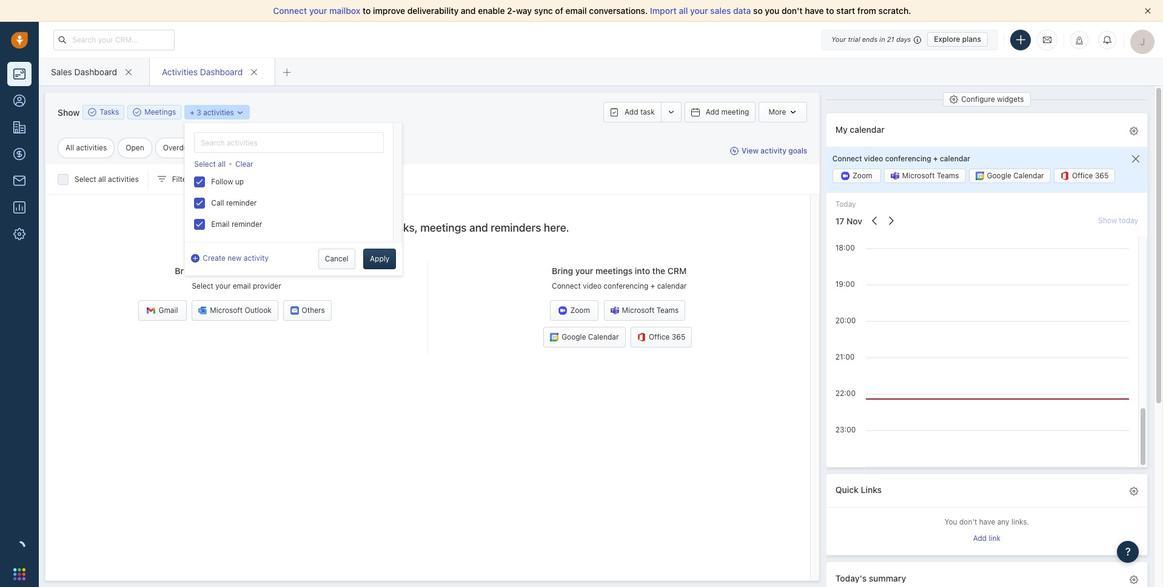 Task type: describe. For each thing, give the bounding box(es) containing it.
teams for the topmost office 365 button's google calendar button
[[937, 171, 959, 180]]

0 vertical spatial calendar
[[850, 124, 885, 134]]

configure
[[962, 95, 995, 104]]

deliverability
[[408, 5, 459, 16]]

meetings
[[144, 108, 176, 117]]

teams for google calendar button for office 365 button to the left
[[657, 306, 679, 315]]

send email image
[[1043, 34, 1052, 45]]

so
[[754, 5, 763, 16]]

of
[[555, 5, 564, 16]]

apply button
[[363, 249, 396, 269]]

select inside bring your emails into the crm select your email provider
[[192, 282, 214, 291]]

view activity goals
[[742, 146, 808, 156]]

17 nov
[[836, 216, 863, 226]]

sales
[[710, 5, 731, 16]]

1 horizontal spatial email
[[566, 5, 587, 16]]

sync
[[534, 5, 553, 16]]

view
[[742, 146, 759, 156]]

create new activity
[[203, 254, 269, 263]]

+ inside bring your meetings into the crm connect video conferencing + calendar
[[651, 282, 655, 291]]

summary
[[869, 573, 906, 583]]

meetings inside bring your meetings into the crm connect video conferencing + calendar
[[596, 266, 633, 276]]

connect for connect your mailbox to improve deliverability and enable 2-way sync of email conversations. import all your sales data so you don't have to start from scratch.
[[273, 5, 307, 16]]

from
[[858, 5, 877, 16]]

way
[[516, 5, 532, 16]]

today's summary
[[836, 573, 906, 583]]

0 horizontal spatial office 365 button
[[631, 327, 692, 348]]

link
[[989, 534, 1001, 543]]

add for add task
[[625, 107, 639, 116]]

quick links
[[836, 485, 882, 495]]

add meeting button
[[685, 102, 756, 123]]

import
[[650, 5, 677, 16]]

22:00
[[836, 389, 856, 398]]

google calendar for the topmost office 365 button's google calendar button
[[987, 171, 1045, 180]]

cancel
[[325, 254, 349, 263]]

office for office 365 button to the left
[[649, 333, 670, 342]]

your for bring your meetings into the crm connect video conferencing + calendar
[[576, 266, 593, 276]]

2 horizontal spatial microsoft
[[903, 171, 935, 180]]

add for add meeting
[[706, 107, 720, 116]]

close image
[[1145, 8, 1151, 14]]

crm for bring your emails into the crm
[[279, 266, 298, 276]]

bring your emails into the crm select your email provider
[[175, 266, 298, 291]]

by
[[192, 175, 200, 184]]

in
[[880, 35, 886, 43]]

improve
[[373, 5, 405, 16]]

microsoft teams for google calendar button for office 365 button to the left
[[622, 306, 679, 315]]

plans
[[963, 35, 982, 44]]

provider
[[253, 282, 281, 291]]

completed for completed ( 0 )
[[211, 143, 249, 152]]

all for select all
[[218, 160, 226, 169]]

filter
[[172, 175, 189, 184]]

completed date button
[[200, 174, 275, 184]]

activities
[[162, 66, 198, 77]]

configure widgets button
[[944, 92, 1031, 107]]

activity inside create new activity link
[[244, 254, 269, 263]]

connect your mailbox link
[[273, 5, 363, 16]]

select all link
[[194, 159, 226, 169]]

my
[[836, 124, 848, 134]]

19:00
[[836, 279, 855, 289]]

show
[[58, 107, 80, 117]]

0 vertical spatial video
[[864, 154, 884, 163]]

overdue
[[163, 143, 192, 152]]

21:00
[[836, 352, 855, 361]]

add link
[[973, 534, 1001, 543]]

trial
[[848, 35, 861, 43]]

1 vertical spatial have
[[980, 518, 996, 527]]

activities dashboard
[[162, 66, 243, 77]]

0 horizontal spatial have
[[805, 5, 824, 16]]

tasks,
[[388, 221, 418, 234]]

0 vertical spatial all
[[679, 5, 688, 16]]

add link link
[[973, 533, 1001, 546]]

more
[[769, 107, 786, 116]]

1 horizontal spatial don't
[[960, 518, 978, 527]]

bring for bring your emails into the crm
[[175, 266, 196, 276]]

0 horizontal spatial activities
[[76, 143, 107, 152]]

video inside bring your meetings into the crm connect video conferencing + calendar
[[583, 282, 602, 291]]

task
[[641, 107, 655, 116]]

21
[[887, 35, 895, 43]]

into for emails
[[247, 266, 262, 276]]

select for select all
[[194, 160, 216, 169]]

find
[[287, 221, 308, 234]]

0 vertical spatial don't
[[782, 5, 803, 16]]

google calendar button for office 365 button to the left
[[544, 327, 626, 348]]

mailbox
[[329, 5, 361, 16]]

today
[[836, 200, 856, 209]]

nov
[[847, 216, 863, 226]]

0 vertical spatial zoom
[[853, 171, 873, 180]]

outlook
[[245, 306, 272, 315]]

you
[[945, 518, 958, 527]]

dashboard for sales dashboard
[[74, 66, 117, 77]]

filter by
[[172, 175, 200, 184]]

calendar inside bring your meetings into the crm connect video conferencing + calendar
[[657, 282, 687, 291]]

google calendar button for the topmost office 365 button
[[969, 169, 1051, 183]]

completed for completed date
[[203, 175, 240, 184]]

the for emails
[[264, 266, 277, 276]]

import all your sales data link
[[650, 5, 754, 16]]

sales
[[51, 66, 72, 77]]

others button
[[283, 300, 332, 321]]

connect your mailbox to improve deliverability and enable 2-way sync of email conversations. import all your sales data so you don't have to start from scratch.
[[273, 5, 912, 16]]

bring for bring your meetings into the crm
[[552, 266, 573, 276]]

the for meetings
[[653, 266, 666, 276]]

reminder for call reminder
[[226, 198, 257, 208]]

data
[[733, 5, 751, 16]]

gmail button
[[138, 300, 187, 321]]

links.
[[1012, 518, 1030, 527]]

call
[[211, 198, 224, 208]]

call reminder
[[211, 198, 257, 208]]

reminders
[[491, 221, 541, 234]]

scratch.
[[879, 5, 912, 16]]

select all
[[194, 160, 226, 169]]

explore plans
[[934, 35, 982, 44]]

calendar for the topmost office 365 button's google calendar button
[[1014, 171, 1045, 180]]

emails
[[218, 266, 244, 276]]

23:00
[[836, 425, 856, 434]]

find your upcoming tasks, meetings and reminders here.
[[287, 221, 570, 234]]

others
[[302, 306, 325, 315]]

up
[[235, 177, 244, 186]]

connect inside bring your meetings into the crm connect video conferencing + calendar
[[552, 282, 581, 291]]

clear link
[[235, 159, 253, 169]]

completed ( 0 )
[[211, 143, 263, 152]]

your for connect your mailbox to improve deliverability and enable 2-way sync of email conversations. import all your sales data so you don't have to start from scratch.
[[309, 5, 327, 16]]

select for select all activities
[[75, 175, 96, 184]]

1 to from the left
[[363, 5, 371, 16]]

activities for 3
[[203, 108, 234, 117]]



Task type: locate. For each thing, give the bounding box(es) containing it.
microsoft down bring your meetings into the crm connect video conferencing + calendar
[[622, 306, 655, 315]]

1 horizontal spatial crm
[[668, 266, 687, 276]]

microsoft down connect video conferencing + calendar
[[903, 171, 935, 180]]

1 horizontal spatial office 365 button
[[1054, 169, 1116, 183]]

the inside bring your emails into the crm select your email provider
[[264, 266, 277, 276]]

links
[[861, 485, 882, 495]]

reminder
[[226, 198, 257, 208], [232, 220, 262, 229]]

google calendar
[[987, 171, 1045, 180], [562, 333, 619, 342]]

1 dashboard from the left
[[74, 66, 117, 77]]

1 vertical spatial meetings
[[596, 266, 633, 276]]

1 into from the left
[[247, 266, 262, 276]]

1 horizontal spatial +
[[651, 282, 655, 291]]

follow
[[211, 177, 233, 186]]

+ 3 activities link
[[190, 106, 245, 118]]

1 vertical spatial and
[[470, 221, 488, 234]]

activities
[[203, 108, 234, 117], [76, 143, 107, 152], [108, 175, 139, 184]]

calendar
[[1014, 171, 1045, 180], [588, 333, 619, 342]]

18:00
[[836, 243, 855, 252]]

teams down bring your meetings into the crm connect video conferencing + calendar
[[657, 306, 679, 315]]

explore
[[934, 35, 961, 44]]

1 vertical spatial 365
[[672, 333, 686, 342]]

1 horizontal spatial zoom
[[853, 171, 873, 180]]

microsoft teams down bring your meetings into the crm connect video conferencing + calendar
[[622, 306, 679, 315]]

0 horizontal spatial email
[[233, 282, 251, 291]]

add left meeting at the top of the page
[[706, 107, 720, 116]]

0 vertical spatial activities
[[203, 108, 234, 117]]

don't right you
[[960, 518, 978, 527]]

1 vertical spatial don't
[[960, 518, 978, 527]]

2 crm from the left
[[668, 266, 687, 276]]

follow up
[[211, 177, 244, 186]]

0 horizontal spatial into
[[247, 266, 262, 276]]

the inside bring your meetings into the crm connect video conferencing + calendar
[[653, 266, 666, 276]]

calendar for google calendar button for office 365 button to the left
[[588, 333, 619, 342]]

connect video conferencing + calendar
[[833, 154, 971, 163]]

widgets
[[997, 95, 1024, 104]]

1 horizontal spatial the
[[653, 266, 666, 276]]

microsoft for bring your emails into the crm
[[210, 306, 243, 315]]

microsoft left 'outlook'
[[210, 306, 243, 315]]

bring down here.
[[552, 266, 573, 276]]

don't
[[782, 5, 803, 16], [960, 518, 978, 527]]

new
[[228, 254, 242, 263]]

1 vertical spatial microsoft teams button
[[604, 300, 686, 321]]

2-
[[507, 5, 516, 16]]

date
[[242, 175, 258, 184]]

1 vertical spatial connect
[[833, 154, 862, 163]]

reminder down call reminder
[[232, 220, 262, 229]]

2 vertical spatial all
[[98, 175, 106, 184]]

activities right "3"
[[203, 108, 234, 117]]

0 vertical spatial office 365 button
[[1054, 169, 1116, 183]]

0 vertical spatial google calendar
[[987, 171, 1045, 180]]

1 horizontal spatial into
[[635, 266, 650, 276]]

microsoft outlook
[[210, 306, 272, 315]]

google for google calendar button for office 365 button to the left
[[562, 333, 586, 342]]

connect down my
[[833, 154, 862, 163]]

1 horizontal spatial 365
[[1095, 171, 1109, 180]]

microsoft teams button
[[884, 169, 966, 183], [604, 300, 686, 321]]

dashboard
[[74, 66, 117, 77], [200, 66, 243, 77]]

view activity goals link
[[730, 146, 808, 156]]

2 horizontal spatial connect
[[833, 154, 862, 163]]

into inside bring your emails into the crm select your email provider
[[247, 266, 262, 276]]

you
[[765, 5, 780, 16]]

all right "import"
[[679, 5, 688, 16]]

1 vertical spatial all
[[218, 160, 226, 169]]

0 horizontal spatial dashboard
[[74, 66, 117, 77]]

microsoft for bring your meetings into the crm
[[622, 306, 655, 315]]

0 vertical spatial office 365
[[1073, 171, 1109, 180]]

3
[[197, 108, 201, 117]]

connect
[[273, 5, 307, 16], [833, 154, 862, 163], [552, 282, 581, 291]]

microsoft teams down connect video conferencing + calendar
[[903, 171, 959, 180]]

1 horizontal spatial activity
[[761, 146, 787, 156]]

google calendar for google calendar button for office 365 button to the left
[[562, 333, 619, 342]]

what's new image
[[1076, 36, 1084, 45]]

1 horizontal spatial zoom button
[[833, 169, 881, 183]]

cancel button
[[318, 249, 355, 269]]

into for meetings
[[635, 266, 650, 276]]

0 horizontal spatial meetings
[[420, 221, 467, 234]]

1 vertical spatial activity
[[244, 254, 269, 263]]

0 vertical spatial meetings
[[420, 221, 467, 234]]

your for bring your emails into the crm select your email provider
[[198, 266, 216, 276]]

zoom button down bring your meetings into the crm connect video conferencing + calendar
[[550, 300, 599, 321]]

1 vertical spatial microsoft teams
[[622, 306, 679, 315]]

1 horizontal spatial microsoft teams
[[903, 171, 959, 180]]

select down all activities
[[75, 175, 96, 184]]

0 vertical spatial activity
[[761, 146, 787, 156]]

all
[[679, 5, 688, 16], [218, 160, 226, 169], [98, 175, 106, 184]]

select up 'by'
[[194, 160, 216, 169]]

email right "of"
[[566, 5, 587, 16]]

activity right new
[[244, 254, 269, 263]]

zoom down bring your meetings into the crm connect video conferencing + calendar
[[571, 306, 590, 315]]

1 the from the left
[[264, 266, 277, 276]]

connect down here.
[[552, 282, 581, 291]]

teams down connect video conferencing + calendar
[[937, 171, 959, 180]]

1 horizontal spatial google calendar button
[[969, 169, 1051, 183]]

1 vertical spatial conferencing
[[604, 282, 649, 291]]

to right 'mailbox'
[[363, 5, 371, 16]]

add left link
[[973, 534, 987, 543]]

crm inside bring your meetings into the crm connect video conferencing + calendar
[[668, 266, 687, 276]]

0 horizontal spatial microsoft teams
[[622, 306, 679, 315]]

dashboard right sales
[[74, 66, 117, 77]]

into inside bring your meetings into the crm connect video conferencing + calendar
[[635, 266, 650, 276]]

1 vertical spatial select
[[75, 175, 96, 184]]

0 horizontal spatial +
[[190, 108, 195, 117]]

1 vertical spatial email
[[233, 282, 251, 291]]

google for the topmost office 365 button's google calendar button
[[987, 171, 1012, 180]]

microsoft teams for the topmost office 365 button's google calendar button
[[903, 171, 959, 180]]

2 vertical spatial calendar
[[657, 282, 687, 291]]

add left task
[[625, 107, 639, 116]]

all up "completed date"
[[218, 160, 226, 169]]

zoom up today
[[853, 171, 873, 180]]

teams
[[937, 171, 959, 180], [657, 306, 679, 315]]

select
[[194, 160, 216, 169], [75, 175, 96, 184], [192, 282, 214, 291]]

all activities
[[66, 143, 107, 152]]

1 vertical spatial zoom button
[[550, 300, 599, 321]]

add
[[625, 107, 639, 116], [706, 107, 720, 116], [973, 534, 987, 543]]

0 horizontal spatial the
[[264, 266, 277, 276]]

0 horizontal spatial 365
[[672, 333, 686, 342]]

all for select all activities
[[98, 175, 106, 184]]

add task
[[625, 107, 655, 116]]

office for the topmost office 365 button
[[1073, 171, 1093, 180]]

1 vertical spatial +
[[934, 154, 938, 163]]

crm inside bring your emails into the crm select your email provider
[[279, 266, 298, 276]]

your
[[832, 35, 846, 43]]

1 vertical spatial activities
[[76, 143, 107, 152]]

1 vertical spatial google
[[562, 333, 586, 342]]

your trial ends in 21 days
[[832, 35, 911, 43]]

zoom
[[853, 171, 873, 180], [571, 306, 590, 315]]

zoom button for the topmost office 365 button's google calendar button
[[833, 169, 881, 183]]

1 horizontal spatial google calendar
[[987, 171, 1045, 180]]

+ inside dropdown button
[[190, 108, 195, 117]]

1 vertical spatial office
[[649, 333, 670, 342]]

1 horizontal spatial microsoft teams button
[[884, 169, 966, 183]]

0 horizontal spatial all
[[98, 175, 106, 184]]

0 vertical spatial have
[[805, 5, 824, 16]]

microsoft
[[903, 171, 935, 180], [210, 306, 243, 315], [622, 306, 655, 315]]

+ 3 activities
[[190, 108, 234, 117]]

0 horizontal spatial office 365
[[649, 333, 686, 342]]

email
[[211, 220, 230, 229]]

add meeting
[[706, 107, 749, 116]]

0 vertical spatial microsoft teams
[[903, 171, 959, 180]]

0 vertical spatial conferencing
[[886, 154, 932, 163]]

activity right view in the right top of the page
[[761, 146, 787, 156]]

activity inside view activity goals "link"
[[761, 146, 787, 156]]

create
[[203, 254, 226, 263]]

1 horizontal spatial video
[[864, 154, 884, 163]]

microsoft teams button down bring your meetings into the crm connect video conferencing + calendar
[[604, 300, 686, 321]]

0 horizontal spatial activity
[[244, 254, 269, 263]]

activities right the all
[[76, 143, 107, 152]]

1 bring from the left
[[175, 266, 196, 276]]

zoom button for google calendar button for office 365 button to the left
[[550, 300, 599, 321]]

zoom button up today
[[833, 169, 881, 183]]

sales dashboard
[[51, 66, 117, 77]]

1 horizontal spatial dashboard
[[200, 66, 243, 77]]

0 vertical spatial and
[[461, 5, 476, 16]]

0 horizontal spatial zoom button
[[550, 300, 599, 321]]

Search activities text field
[[194, 132, 384, 153]]

activities for all
[[108, 175, 139, 184]]

here.
[[544, 221, 570, 234]]

your inside bring your meetings into the crm connect video conferencing + calendar
[[576, 266, 593, 276]]

365 for the topmost office 365 button
[[1095, 171, 1109, 180]]

have left start
[[805, 5, 824, 16]]

days
[[897, 35, 911, 43]]

microsoft teams button down connect video conferencing + calendar
[[884, 169, 966, 183]]

0 horizontal spatial microsoft teams button
[[604, 300, 686, 321]]

1 crm from the left
[[279, 266, 298, 276]]

email inside bring your emails into the crm select your email provider
[[233, 282, 251, 291]]

google
[[987, 171, 1012, 180], [562, 333, 586, 342]]

0 horizontal spatial calendar
[[657, 282, 687, 291]]

0 vertical spatial teams
[[937, 171, 959, 180]]

microsoft outlook button
[[192, 300, 278, 321]]

add for add link
[[973, 534, 987, 543]]

microsoft teams
[[903, 171, 959, 180], [622, 306, 679, 315]]

activities down open
[[108, 175, 139, 184]]

all down all activities
[[98, 175, 106, 184]]

0 horizontal spatial don't
[[782, 5, 803, 16]]

2 horizontal spatial activities
[[203, 108, 234, 117]]

activities inside dropdown button
[[203, 108, 234, 117]]

bring up gmail
[[175, 266, 196, 276]]

add inside button
[[706, 107, 720, 116]]

connect for connect video conferencing + calendar
[[833, 154, 862, 163]]

microsoft teams button for google calendar button for office 365 button to the left
[[604, 300, 686, 321]]

freshworks switcher image
[[13, 568, 25, 580]]

1 horizontal spatial teams
[[937, 171, 959, 180]]

reminder down up
[[226, 198, 257, 208]]

crm for bring your meetings into the crm
[[668, 266, 687, 276]]

reminder for email reminder
[[232, 220, 262, 229]]

0 horizontal spatial conferencing
[[604, 282, 649, 291]]

completed inside button
[[203, 175, 240, 184]]

gmail
[[159, 306, 178, 315]]

2 horizontal spatial calendar
[[940, 154, 971, 163]]

meetings
[[420, 221, 467, 234], [596, 266, 633, 276]]

2 horizontal spatial +
[[934, 154, 938, 163]]

2 to from the left
[[826, 5, 834, 16]]

goals
[[789, 146, 808, 156]]

meeting
[[722, 107, 749, 116]]

1 vertical spatial teams
[[657, 306, 679, 315]]

office 365 for the topmost office 365 button
[[1073, 171, 1109, 180]]

crm
[[279, 266, 298, 276], [668, 266, 687, 276]]

0 horizontal spatial zoom
[[571, 306, 590, 315]]

)
[[260, 143, 263, 152]]

1 vertical spatial calendar
[[940, 154, 971, 163]]

have up add link
[[980, 518, 996, 527]]

1 vertical spatial reminder
[[232, 220, 262, 229]]

Search your CRM... text field
[[53, 29, 175, 50]]

0 horizontal spatial bring
[[175, 266, 196, 276]]

17
[[836, 216, 845, 226]]

0 vertical spatial reminder
[[226, 198, 257, 208]]

0 vertical spatial google calendar button
[[969, 169, 1051, 183]]

0 vertical spatial zoom button
[[833, 169, 881, 183]]

2 vertical spatial connect
[[552, 282, 581, 291]]

2 dashboard from the left
[[200, 66, 243, 77]]

0 horizontal spatial google calendar button
[[544, 327, 626, 348]]

1 horizontal spatial connect
[[552, 282, 581, 291]]

into
[[247, 266, 262, 276], [635, 266, 650, 276]]

bring inside bring your meetings into the crm connect video conferencing + calendar
[[552, 266, 573, 276]]

1 vertical spatial video
[[583, 282, 602, 291]]

conferencing inside bring your meetings into the crm connect video conferencing + calendar
[[604, 282, 649, 291]]

any
[[998, 518, 1010, 527]]

1 horizontal spatial microsoft
[[622, 306, 655, 315]]

google calendar button
[[969, 169, 1051, 183], [544, 327, 626, 348]]

0 horizontal spatial google calendar
[[562, 333, 619, 342]]

connect left 'mailbox'
[[273, 5, 307, 16]]

the
[[264, 266, 277, 276], [653, 266, 666, 276]]

bring inside bring your emails into the crm select your email provider
[[175, 266, 196, 276]]

down image
[[236, 108, 245, 117]]

1 horizontal spatial calendar
[[850, 124, 885, 134]]

0 horizontal spatial calendar
[[588, 333, 619, 342]]

1 vertical spatial google calendar button
[[544, 327, 626, 348]]

conversations.
[[589, 5, 648, 16]]

office 365 for office 365 button to the left
[[649, 333, 686, 342]]

your for find your upcoming tasks, meetings and reminders here.
[[311, 221, 333, 234]]

1 vertical spatial google calendar
[[562, 333, 619, 342]]

and left enable
[[461, 5, 476, 16]]

video
[[864, 154, 884, 163], [583, 282, 602, 291]]

add task button
[[604, 102, 661, 123]]

email
[[566, 5, 587, 16], [233, 282, 251, 291]]

2 into from the left
[[635, 266, 650, 276]]

to
[[363, 5, 371, 16], [826, 5, 834, 16]]

0 vertical spatial +
[[190, 108, 195, 117]]

2 the from the left
[[653, 266, 666, 276]]

you don't have any links.
[[945, 518, 1030, 527]]

microsoft teams button for the topmost office 365 button's google calendar button
[[884, 169, 966, 183]]

select all activities
[[75, 175, 139, 184]]

0 horizontal spatial to
[[363, 5, 371, 16]]

0 horizontal spatial video
[[583, 282, 602, 291]]

email reminder
[[211, 220, 262, 229]]

quick
[[836, 485, 859, 495]]

to left start
[[826, 5, 834, 16]]

dashboard for activities dashboard
[[200, 66, 243, 77]]

0 horizontal spatial add
[[625, 107, 639, 116]]

0 vertical spatial select
[[194, 160, 216, 169]]

completed
[[211, 143, 249, 152], [203, 175, 240, 184]]

completed date
[[203, 175, 258, 184]]

2 bring from the left
[[552, 266, 573, 276]]

0 horizontal spatial office
[[649, 333, 670, 342]]

start
[[837, 5, 856, 16]]

1 horizontal spatial to
[[826, 5, 834, 16]]

1 vertical spatial completed
[[203, 175, 240, 184]]

add inside button
[[625, 107, 639, 116]]

have
[[805, 5, 824, 16], [980, 518, 996, 527]]

select down create
[[192, 282, 214, 291]]

and left reminders
[[470, 221, 488, 234]]

365 for office 365 button to the left
[[672, 333, 686, 342]]

1 horizontal spatial bring
[[552, 266, 573, 276]]

conferencing
[[886, 154, 932, 163], [604, 282, 649, 291]]

email down 'emails'
[[233, 282, 251, 291]]

1 horizontal spatial have
[[980, 518, 996, 527]]

dashboard up the + 3 activities dropdown button
[[200, 66, 243, 77]]

1 horizontal spatial office
[[1073, 171, 1093, 180]]

don't right "you"
[[782, 5, 803, 16]]



Task type: vqa. For each thing, say whether or not it's contained in the screenshot.
left 'Google Calendar'
yes



